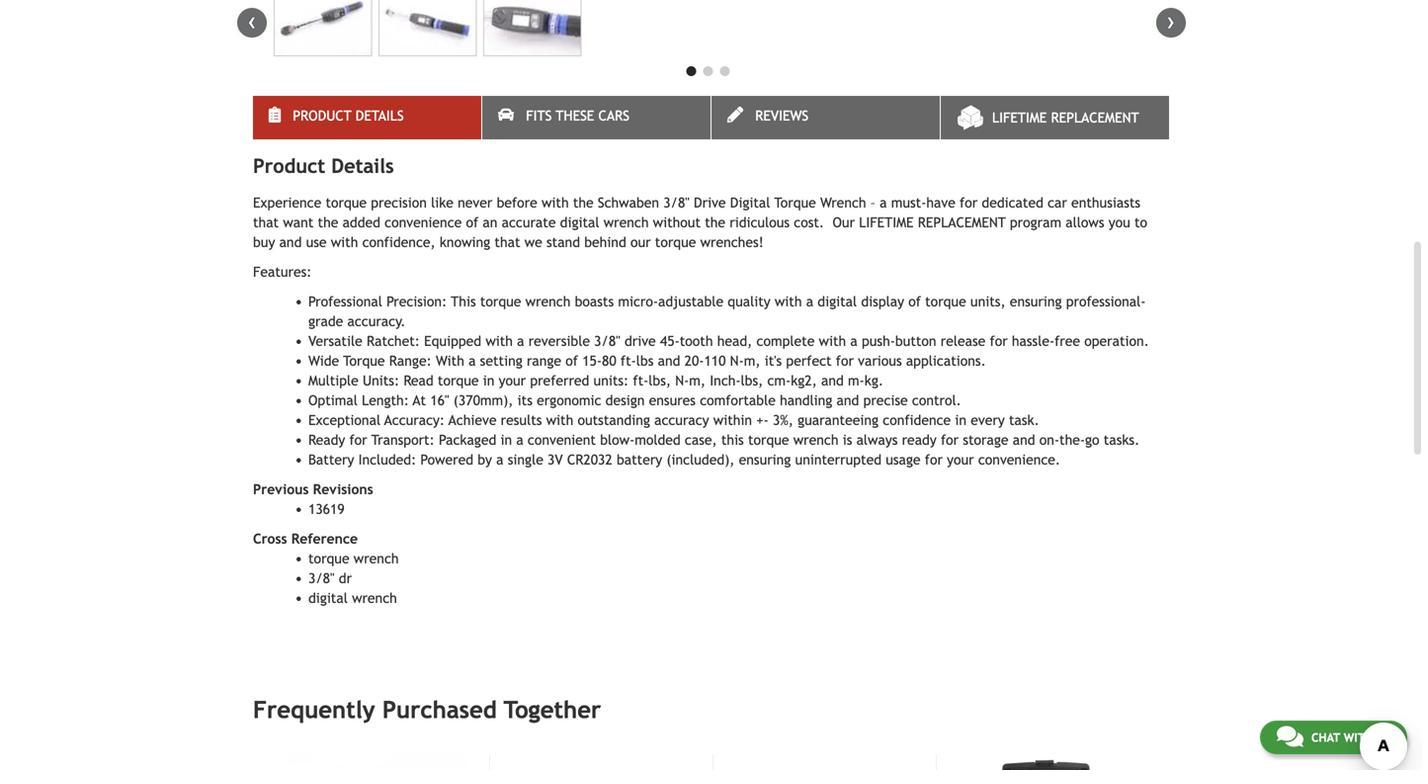 Task type: describe. For each thing, give the bounding box(es) containing it.
us
[[1377, 731, 1391, 744]]

confidence,
[[362, 234, 436, 250]]

accuracy
[[654, 412, 709, 428]]

kg2,
[[791, 373, 817, 389]]

16"
[[430, 393, 449, 408]]

preferred
[[530, 373, 589, 389]]

knowing
[[440, 234, 490, 250]]

a left push-
[[851, 333, 858, 349]]

control.
[[912, 393, 962, 408]]

features: professional precision: this torque wrench boasts micro-adjustable quality with a digital display of torque units, ensuring professional- grade accuracy. versatile ratchet: equipped with a reversible 3/8" drive 45-tooth head, complete with a push-button release for hassle-free operation. wide torque range: with a setting range of 15-80 ft-lbs and 20-110 n-m, it's perfect for various applications. multiple units: read torque in your preferred units: ft-lbs, n-m, inch-lbs, cm-kg2, and m-kg. optimal length: at 16" (370mm), its ergonomic design ensures comfortable handling and precise control. exceptional accuracy: achieve results with outstanding accuracy within +- 3%, guaranteeing confidence in every task. ready for transport: packaged in a convenient blow-molded case, this torque wrench is always ready for storage and on-the-go tasks. battery included: powered by a single 3v cr2032 battery (included), ensuring uninterrupted usage for your convenience.
[[253, 264, 1149, 468]]

previous
[[253, 482, 309, 497]]

on-
[[1040, 432, 1060, 448]]

for down exceptional
[[349, 432, 367, 448]]

exceptional
[[308, 412, 381, 428]]

task.
[[1009, 412, 1040, 428]]

replacement
[[918, 215, 1006, 230]]

for up m- on the right
[[836, 353, 854, 369]]

and down the 45-
[[658, 353, 681, 369]]

1 vertical spatial m,
[[689, 373, 706, 389]]

results
[[501, 412, 542, 428]]

3v
[[548, 452, 563, 468]]

program
[[1010, 215, 1062, 230]]

15-
[[582, 353, 602, 369]]

inch-
[[710, 373, 741, 389]]

ergonomic
[[537, 393, 601, 408]]

it's
[[765, 353, 782, 369]]

chat with us link
[[1260, 721, 1408, 754]]

1 vertical spatial details
[[331, 154, 394, 178]]

‹ link
[[237, 8, 267, 38]]

at
[[413, 393, 426, 408]]

0 horizontal spatial ensuring
[[739, 452, 791, 468]]

a down results
[[516, 432, 524, 448]]

cm-
[[768, 373, 791, 389]]

you
[[1109, 215, 1131, 230]]

wrench
[[820, 195, 866, 211]]

for inside experience torque precision like never before with the schwaben 3/8" drive digital torque wrench – a must-have for dedicated car enthusiasts that want the added convenience of an accurate digital wrench without the ridiculous cost.  our lifetime replacement program allows you to buy and use with confidence, knowing that we stand behind our torque wrenches!
[[960, 195, 978, 211]]

design
[[606, 393, 645, 408]]

optimal
[[308, 393, 358, 408]]

and inside experience torque precision like never before with the schwaben 3/8" drive digital torque wrench – a must-have for dedicated car enthusiasts that want the added convenience of an accurate digital wrench without the ridiculous cost.  our lifetime replacement program allows you to buy and use with confidence, knowing that we stand behind our torque wrenches!
[[279, 234, 302, 250]]

micro-
[[618, 294, 658, 310]]

of inside experience torque precision like never before with the schwaben 3/8" drive digital torque wrench – a must-have for dedicated car enthusiasts that want the added convenience of an accurate digital wrench without the ridiculous cost.  our lifetime replacement program allows you to buy and use with confidence, knowing that we stand behind our torque wrenches!
[[466, 215, 479, 230]]

various
[[858, 353, 902, 369]]

with up convenient
[[546, 412, 574, 428]]

always
[[857, 432, 898, 448]]

convenience.
[[978, 452, 1061, 468]]

torque inside experience torque precision like never before with the schwaben 3/8" drive digital torque wrench – a must-have for dedicated car enthusiasts that want the added convenience of an accurate digital wrench without the ridiculous cost.  our lifetime replacement program allows you to buy and use with confidence, knowing that we stand behind our torque wrenches!
[[775, 195, 816, 211]]

setting
[[480, 353, 523, 369]]

blow-
[[600, 432, 635, 448]]

experience
[[253, 195, 321, 211]]

with up setting
[[486, 333, 513, 349]]

comments image
[[1277, 725, 1304, 748]]

1 horizontal spatial of
[[566, 353, 578, 369]]

chat with us
[[1312, 731, 1391, 744]]

uninterrupted
[[795, 452, 882, 468]]

2 es#3199779 - 023382sch01a - schwaben 3/8" drive digital torque wrench 15-80 ft lbs - easy to read digital display and easy to change from lbs to n-m specs with the push of a button! - schwaben - audi bmw volkswagen mercedes benz mini porsche image from the left
[[379, 0, 477, 57]]

button
[[895, 333, 937, 349]]

with up perfect
[[819, 333, 846, 349]]

enthusiasts
[[1072, 195, 1141, 211]]

buy
[[253, 234, 275, 250]]

digital inside cross reference torque wrench 3/8" dr digital wrench
[[308, 590, 348, 606]]

20-
[[685, 353, 704, 369]]

0 vertical spatial n-
[[730, 353, 744, 369]]

digital inside the 'features: professional precision: this torque wrench boasts micro-adjustable quality with a digital display of torque units, ensuring professional- grade accuracy. versatile ratchet: equipped with a reversible 3/8" drive 45-tooth head, complete with a push-button release for hassle-free operation. wide torque range: with a setting range of 15-80 ft-lbs and 20-110 n-m, it's perfect for various applications. multiple units: read torque in your preferred units: ft-lbs, n-m, inch-lbs, cm-kg2, and m-kg. optimal length: at 16" (370mm), its ergonomic design ensures comfortable handling and precise control. exceptional accuracy: achieve results with outstanding accuracy within +- 3%, guaranteeing confidence in every task. ready for transport: packaged in a convenient blow-molded case, this torque wrench is always ready for storage and on-the-go tasks. battery included: powered by a single 3v cr2032 battery (included), ensuring uninterrupted usage for your convenience.'
[[818, 294, 857, 310]]

a up setting
[[517, 333, 524, 349]]

use
[[306, 234, 327, 250]]

+-
[[756, 412, 769, 428]]

with down added at the top left of the page
[[331, 234, 358, 250]]

a up complete
[[806, 294, 814, 310]]

kg.
[[865, 373, 884, 389]]

torque inside cross reference torque wrench 3/8" dr digital wrench
[[308, 551, 350, 567]]

45-
[[660, 333, 680, 349]]

outstanding
[[578, 412, 650, 428]]

units:
[[594, 373, 629, 389]]

applications.
[[906, 353, 986, 369]]

frequently
[[253, 696, 375, 724]]

3 es#3199779 - 023382sch01a - schwaben 3/8" drive digital torque wrench 15-80 ft lbs - easy to read digital display and easy to change from lbs to n-m specs with the push of a button! - schwaben - audi bmw volkswagen mercedes benz mini porsche image from the left
[[483, 0, 582, 57]]

lifetime
[[859, 215, 914, 230]]

›
[[1167, 8, 1175, 34]]

the-
[[1060, 432, 1085, 448]]

3%,
[[773, 412, 794, 428]]

tooth
[[680, 333, 713, 349]]

confidence
[[883, 412, 951, 428]]

equipped
[[424, 333, 482, 349]]

wide
[[308, 353, 339, 369]]

ready
[[308, 432, 345, 448]]

‹
[[248, 8, 256, 34]]

1 vertical spatial of
[[909, 294, 921, 310]]

revisions
[[313, 482, 373, 497]]

product details link
[[253, 96, 481, 140]]

molded
[[635, 432, 681, 448]]

like
[[431, 195, 454, 211]]

this
[[451, 294, 476, 310]]

› link
[[1157, 8, 1186, 38]]

–
[[871, 195, 876, 211]]

to
[[1135, 215, 1148, 230]]

reference
[[291, 531, 358, 547]]

schwaben
[[598, 195, 659, 211]]

torque up added at the top left of the page
[[326, 195, 367, 211]]

2 horizontal spatial in
[[955, 412, 967, 428]]

quality
[[728, 294, 771, 310]]

lbs
[[636, 353, 654, 369]]

0 horizontal spatial n-
[[675, 373, 689, 389]]

our
[[833, 215, 855, 230]]

a right with
[[469, 353, 476, 369]]

never
[[458, 195, 493, 211]]

2 vertical spatial in
[[501, 432, 512, 448]]

a inside experience torque precision like never before with the schwaben 3/8" drive digital torque wrench – a must-have for dedicated car enthusiasts that want the added convenience of an accurate digital wrench without the ridiculous cost.  our lifetime replacement program allows you to buy and use with confidence, knowing that we stand behind our torque wrenches!
[[880, 195, 887, 211]]

go
[[1085, 432, 1100, 448]]



Task type: locate. For each thing, give the bounding box(es) containing it.
perfect
[[786, 353, 832, 369]]

110
[[704, 353, 726, 369]]

handling
[[780, 393, 833, 408]]

1 vertical spatial in
[[955, 412, 967, 428]]

lbs, up ensures
[[649, 373, 671, 389]]

1 horizontal spatial ensuring
[[1010, 294, 1062, 310]]

in up '(370mm),'
[[483, 373, 495, 389]]

dr
[[339, 571, 352, 586]]

lbs, up comfortable on the bottom of the page
[[741, 373, 763, 389]]

battery
[[617, 452, 662, 468]]

and down 'task.'
[[1013, 432, 1036, 448]]

with up accurate
[[542, 195, 569, 211]]

accuracy:
[[384, 412, 445, 428]]

ft- down lbs
[[633, 373, 649, 389]]

0 vertical spatial 3/8"
[[664, 195, 690, 211]]

reviews
[[755, 108, 809, 124]]

0 horizontal spatial es#3199779 - 023382sch01a - schwaben 3/8" drive digital torque wrench 15-80 ft lbs - easy to read digital display and easy to change from lbs to n-m specs with the push of a button! - schwaben - audi bmw volkswagen mercedes benz mini porsche image
[[274, 0, 372, 57]]

units:
[[363, 373, 399, 389]]

ensuring up hassle-
[[1010, 294, 1062, 310]]

range
[[527, 353, 562, 369]]

added
[[343, 215, 381, 230]]

for left hassle-
[[990, 333, 1008, 349]]

powered
[[421, 452, 474, 468]]

of left an
[[466, 215, 479, 230]]

2 horizontal spatial digital
[[818, 294, 857, 310]]

with right quality
[[775, 294, 802, 310]]

digital left display
[[818, 294, 857, 310]]

experience torque precision like never before with the schwaben 3/8" drive digital torque wrench – a must-have for dedicated car enthusiasts that want the added convenience of an accurate digital wrench without the ridiculous cost.  our lifetime replacement program allows you to buy and use with confidence, knowing that we stand behind our torque wrenches!
[[253, 195, 1148, 250]]

of right display
[[909, 294, 921, 310]]

by
[[478, 452, 492, 468]]

that up buy
[[253, 215, 279, 230]]

hassle-
[[1012, 333, 1055, 349]]

an
[[483, 215, 498, 230]]

torque up ridiculous
[[775, 195, 816, 211]]

1 vertical spatial ft-
[[633, 373, 649, 389]]

wrench inside experience torque precision like never before with the schwaben 3/8" drive digital torque wrench – a must-have for dedicated car enthusiasts that want the added convenience of an accurate digital wrench without the ridiculous cost.  our lifetime replacement program allows you to buy and use with confidence, knowing that we stand behind our torque wrenches!
[[604, 215, 649, 230]]

digital inside experience torque precision like never before with the schwaben 3/8" drive digital torque wrench – a must-have for dedicated car enthusiasts that want the added convenience of an accurate digital wrench without the ridiculous cost.  our lifetime replacement program allows you to buy and use with confidence, knowing that we stand behind our torque wrenches!
[[560, 215, 600, 230]]

0 vertical spatial of
[[466, 215, 479, 230]]

battery
[[308, 452, 354, 468]]

units,
[[971, 294, 1006, 310]]

1 vertical spatial ensuring
[[739, 452, 791, 468]]

versatile
[[308, 333, 363, 349]]

2 vertical spatial 3/8"
[[308, 571, 335, 586]]

m, down 20-
[[689, 373, 706, 389]]

1 horizontal spatial your
[[947, 452, 974, 468]]

3/8" inside cross reference torque wrench 3/8" dr digital wrench
[[308, 571, 335, 586]]

the up stand
[[573, 195, 594, 211]]

3/8" inside experience torque precision like never before with the schwaben 3/8" drive digital torque wrench – a must-have for dedicated car enthusiasts that want the added convenience of an accurate digital wrench without the ridiculous cost.  our lifetime replacement program allows you to buy and use with confidence, knowing that we stand behind our torque wrenches!
[[664, 195, 690, 211]]

n-
[[730, 353, 744, 369], [675, 373, 689, 389]]

read
[[404, 373, 434, 389]]

with left us
[[1344, 731, 1373, 744]]

torque inside the 'features: professional precision: this torque wrench boasts micro-adjustable quality with a digital display of torque units, ensuring professional- grade accuracy. versatile ratchet: equipped with a reversible 3/8" drive 45-tooth head, complete with a push-button release for hassle-free operation. wide torque range: with a setting range of 15-80 ft-lbs and 20-110 n-m, it's perfect for various applications. multiple units: read torque in your preferred units: ft-lbs, n-m, inch-lbs, cm-kg2, and m-kg. optimal length: at 16" (370mm), its ergonomic design ensures comfortable handling and precise control. exceptional accuracy: achieve results with outstanding accuracy within +- 3%, guaranteeing confidence in every task. ready for transport: packaged in a convenient blow-molded case, this torque wrench is always ready for storage and on-the-go tasks. battery included: powered by a single 3v cr2032 battery (included), ensuring uninterrupted usage for your convenience.'
[[343, 353, 385, 369]]

1 lbs, from the left
[[649, 373, 671, 389]]

3/8"
[[664, 195, 690, 211], [594, 333, 621, 349], [308, 571, 335, 586]]

torque right this
[[480, 294, 521, 310]]

ft- right 80
[[621, 353, 636, 369]]

torque
[[775, 195, 816, 211], [343, 353, 385, 369]]

3/8" up without
[[664, 195, 690, 211]]

product
[[293, 108, 352, 124], [253, 154, 325, 178]]

for right ready
[[941, 432, 959, 448]]

ensuring down this
[[739, 452, 791, 468]]

digital down "dr"
[[308, 590, 348, 606]]

details down product details link
[[331, 154, 394, 178]]

in down results
[[501, 432, 512, 448]]

80
[[602, 353, 617, 369]]

convenient
[[528, 432, 596, 448]]

adjustable
[[658, 294, 724, 310]]

length:
[[362, 393, 409, 408]]

m, left it's
[[744, 353, 761, 369]]

complete
[[757, 333, 815, 349]]

the down drive
[[705, 215, 726, 230]]

1 horizontal spatial m,
[[744, 353, 761, 369]]

and down want
[[279, 234, 302, 250]]

in left every
[[955, 412, 967, 428]]

1 vertical spatial digital
[[818, 294, 857, 310]]

display
[[861, 294, 905, 310]]

2 vertical spatial digital
[[308, 590, 348, 606]]

1 es#3199779 - 023382sch01a - schwaben 3/8" drive digital torque wrench 15-80 ft lbs - easy to read digital display and easy to change from lbs to n-m specs with the push of a button! - schwaben - audi bmw volkswagen mercedes benz mini porsche image from the left
[[274, 0, 372, 57]]

that left we
[[495, 234, 520, 250]]

0 horizontal spatial of
[[466, 215, 479, 230]]

details inside product details link
[[356, 108, 404, 124]]

1 horizontal spatial 3/8"
[[594, 333, 621, 349]]

ratchet:
[[367, 333, 420, 349]]

tasks.
[[1104, 432, 1140, 448]]

1 horizontal spatial es#3199779 - 023382sch01a - schwaben 3/8" drive digital torque wrench 15-80 ft lbs - easy to read digital display and easy to change from lbs to n-m specs with the push of a button! - schwaben - audi bmw volkswagen mercedes benz mini porsche image
[[379, 0, 477, 57]]

1 vertical spatial torque
[[343, 353, 385, 369]]

wrench
[[604, 215, 649, 230], [526, 294, 571, 310], [794, 432, 839, 448], [354, 551, 399, 567], [352, 590, 397, 606]]

1 vertical spatial that
[[495, 234, 520, 250]]

1 vertical spatial your
[[947, 452, 974, 468]]

1 horizontal spatial in
[[501, 432, 512, 448]]

m-
[[848, 373, 865, 389]]

0 horizontal spatial lbs,
[[649, 373, 671, 389]]

1 horizontal spatial lbs,
[[741, 373, 763, 389]]

before
[[497, 195, 538, 211]]

precision
[[371, 195, 427, 211]]

ridiculous
[[730, 215, 790, 230]]

digital
[[560, 215, 600, 230], [818, 294, 857, 310], [308, 590, 348, 606]]

push-
[[862, 333, 895, 349]]

0 horizontal spatial m,
[[689, 373, 706, 389]]

1 horizontal spatial that
[[495, 234, 520, 250]]

your down storage
[[947, 452, 974, 468]]

0 horizontal spatial your
[[499, 373, 526, 389]]

0 horizontal spatial digital
[[308, 590, 348, 606]]

lifetime replacement
[[992, 110, 1139, 126]]

2 horizontal spatial of
[[909, 294, 921, 310]]

for down ready
[[925, 452, 943, 468]]

0 vertical spatial product details
[[293, 108, 404, 124]]

wrenches!
[[700, 234, 764, 250]]

for
[[960, 195, 978, 211], [990, 333, 1008, 349], [836, 353, 854, 369], [349, 432, 367, 448], [941, 432, 959, 448], [925, 452, 943, 468]]

3/8" inside the 'features: professional precision: this torque wrench boasts micro-adjustable quality with a digital display of torque units, ensuring professional- grade accuracy. versatile ratchet: equipped with a reversible 3/8" drive 45-tooth head, complete with a push-button release for hassle-free operation. wide torque range: with a setting range of 15-80 ft-lbs and 20-110 n-m, it's perfect for various applications. multiple units: read torque in your preferred units: ft-lbs, n-m, inch-lbs, cm-kg2, and m-kg. optimal length: at 16" (370mm), its ergonomic design ensures comfortable handling and precise control. exceptional accuracy: achieve results with outstanding accuracy within +- 3%, guaranteeing confidence in every task. ready for transport: packaged in a convenient blow-molded case, this torque wrench is always ready for storage and on-the-go tasks. battery included: powered by a single 3v cr2032 battery (included), ensuring uninterrupted usage for your convenience.'
[[594, 333, 621, 349]]

fits these cars
[[526, 108, 630, 124]]

torque down reference on the left bottom of the page
[[308, 551, 350, 567]]

es#3199779 - 023382sch01a - schwaben 3/8" drive digital torque wrench 15-80 ft lbs - easy to read digital display and easy to change from lbs to n-m specs with the push of a button! - schwaben - audi bmw volkswagen mercedes benz mini porsche image
[[274, 0, 372, 57], [379, 0, 477, 57], [483, 0, 582, 57]]

with
[[542, 195, 569, 211], [331, 234, 358, 250], [775, 294, 802, 310], [486, 333, 513, 349], [819, 333, 846, 349], [546, 412, 574, 428], [1344, 731, 1373, 744]]

0 vertical spatial m,
[[744, 353, 761, 369]]

precision:
[[387, 294, 447, 310]]

multiple
[[308, 373, 359, 389]]

a right by
[[496, 452, 504, 468]]

release
[[941, 333, 986, 349]]

accurate
[[502, 215, 556, 230]]

0 vertical spatial your
[[499, 373, 526, 389]]

1 horizontal spatial n-
[[730, 353, 744, 369]]

a
[[880, 195, 887, 211], [806, 294, 814, 310], [517, 333, 524, 349], [851, 333, 858, 349], [469, 353, 476, 369], [516, 432, 524, 448], [496, 452, 504, 468]]

cross
[[253, 531, 287, 547]]

0 vertical spatial digital
[[560, 215, 600, 230]]

3/8" left "dr"
[[308, 571, 335, 586]]

of left the 15-
[[566, 353, 578, 369]]

the up use
[[318, 215, 338, 230]]

0 horizontal spatial in
[[483, 373, 495, 389]]

packaged
[[439, 432, 497, 448]]

lifetime replacement link
[[941, 96, 1169, 140]]

these
[[556, 108, 594, 124]]

torque down +-
[[748, 432, 789, 448]]

0 horizontal spatial the
[[318, 215, 338, 230]]

0 horizontal spatial 3/8"
[[308, 571, 335, 586]]

a right –
[[880, 195, 887, 211]]

1 vertical spatial n-
[[675, 373, 689, 389]]

convenience
[[385, 215, 462, 230]]

drive
[[625, 333, 656, 349]]

3/8" up 80
[[594, 333, 621, 349]]

is
[[843, 432, 852, 448]]

13619
[[308, 501, 345, 517]]

torque down with
[[438, 373, 479, 389]]

features:
[[253, 264, 312, 280]]

0 vertical spatial torque
[[775, 195, 816, 211]]

0 vertical spatial product
[[293, 108, 352, 124]]

0 vertical spatial details
[[356, 108, 404, 124]]

2 lbs, from the left
[[741, 373, 763, 389]]

cars
[[599, 108, 630, 124]]

our
[[631, 234, 651, 250]]

comfortable
[[700, 393, 776, 408]]

have
[[927, 195, 956, 211]]

0 horizontal spatial that
[[253, 215, 279, 230]]

torque left units,
[[925, 294, 966, 310]]

free
[[1055, 333, 1080, 349]]

0 vertical spatial ensuring
[[1010, 294, 1062, 310]]

and left m- on the right
[[821, 373, 844, 389]]

1 horizontal spatial torque
[[775, 195, 816, 211]]

this
[[721, 432, 744, 448]]

previous revisions 13619
[[253, 482, 373, 517]]

1 vertical spatial product details
[[253, 154, 394, 178]]

professional
[[308, 294, 382, 310]]

(370mm),
[[453, 393, 513, 408]]

included:
[[358, 452, 416, 468]]

1 vertical spatial 3/8"
[[594, 333, 621, 349]]

digital up stand
[[560, 215, 600, 230]]

0 vertical spatial ft-
[[621, 353, 636, 369]]

reviews link
[[712, 96, 940, 140]]

fits these cars link
[[482, 96, 711, 140]]

your down setting
[[499, 373, 526, 389]]

behind
[[584, 234, 626, 250]]

torque up units:
[[343, 353, 385, 369]]

single
[[508, 452, 544, 468]]

torque down without
[[655, 234, 696, 250]]

0 horizontal spatial torque
[[343, 353, 385, 369]]

transport:
[[371, 432, 435, 448]]

the
[[573, 195, 594, 211], [318, 215, 338, 230], [705, 215, 726, 230]]

head,
[[717, 333, 753, 349]]

2 horizontal spatial the
[[705, 215, 726, 230]]

0 vertical spatial that
[[253, 215, 279, 230]]

professional-
[[1066, 294, 1146, 310]]

for up 'replacement' at the right of page
[[960, 195, 978, 211]]

m,
[[744, 353, 761, 369], [689, 373, 706, 389]]

frequently purchased together
[[253, 696, 601, 724]]

1 horizontal spatial digital
[[560, 215, 600, 230]]

guaranteeing
[[798, 412, 879, 428]]

and down m- on the right
[[837, 393, 859, 408]]

n- down head,
[[730, 353, 744, 369]]

2 horizontal spatial es#3199779 - 023382sch01a - schwaben 3/8" drive digital torque wrench 15-80 ft lbs - easy to read digital display and easy to change from lbs to n-m specs with the push of a button! - schwaben - audi bmw volkswagen mercedes benz mini porsche image
[[483, 0, 582, 57]]

schwaben 1/2 image
[[286, 755, 468, 770]]

2 horizontal spatial 3/8"
[[664, 195, 690, 211]]

0 vertical spatial in
[[483, 373, 495, 389]]

schwaben 26 pc 1/4 image
[[957, 755, 1138, 770]]

2 vertical spatial of
[[566, 353, 578, 369]]

1 horizontal spatial the
[[573, 195, 594, 211]]

1 vertical spatial product
[[253, 154, 325, 178]]

n- up ensures
[[675, 373, 689, 389]]

details up precision
[[356, 108, 404, 124]]

within
[[714, 412, 752, 428]]



Task type: vqa. For each thing, say whether or not it's contained in the screenshot.
Torque
yes



